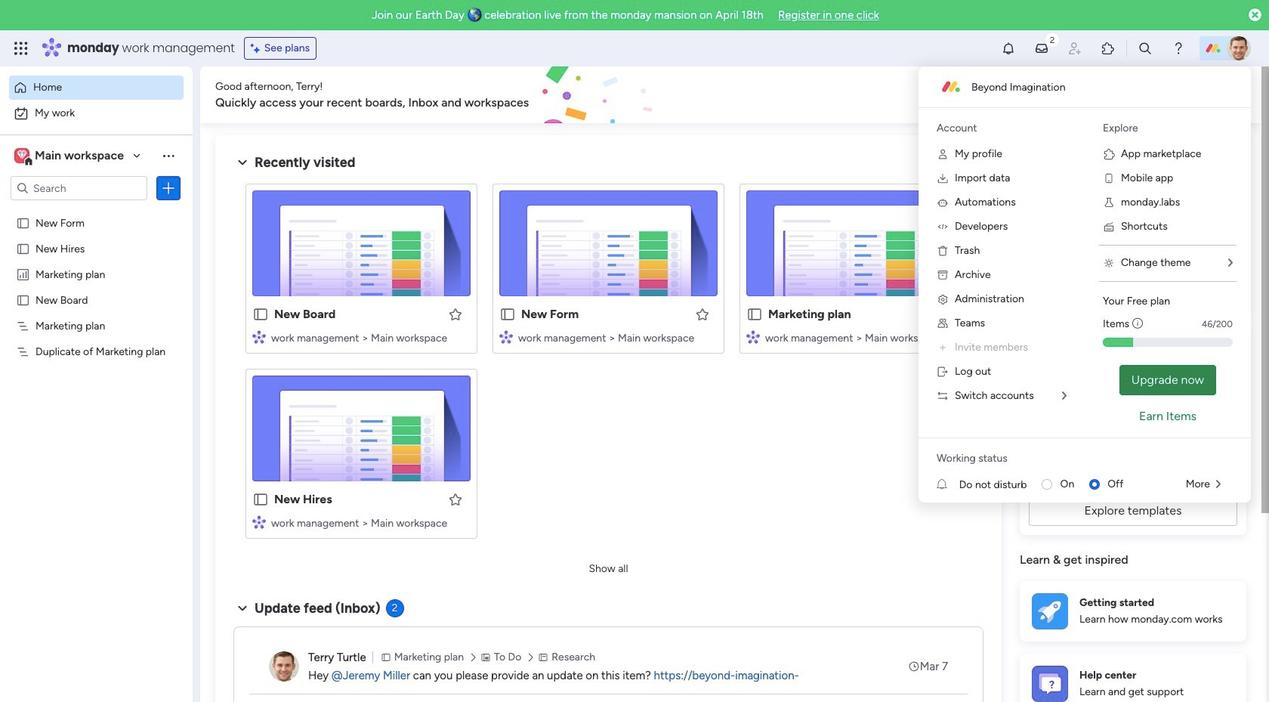 Task type: locate. For each thing, give the bounding box(es) containing it.
add to favorites image
[[448, 306, 463, 322], [695, 306, 710, 322]]

add to favorites image
[[448, 492, 463, 507]]

teams image
[[937, 317, 949, 330]]

1 horizontal spatial list arrow image
[[1229, 258, 1233, 268]]

0 horizontal spatial add to favorites image
[[448, 306, 463, 322]]

update feed image
[[1035, 41, 1050, 56]]

administration image
[[937, 293, 949, 305]]

list arrow image
[[1229, 258, 1233, 268], [1063, 391, 1067, 401]]

1 workspace image from the left
[[14, 147, 29, 164]]

1 horizontal spatial add to favorites image
[[695, 306, 710, 322]]

archive image
[[937, 269, 949, 281]]

0 vertical spatial list arrow image
[[1229, 258, 1233, 268]]

list arrow image for switch accounts image
[[1063, 391, 1067, 401]]

search everything image
[[1138, 41, 1153, 56]]

v2 bolt switch image
[[1150, 87, 1159, 103]]

public board image
[[16, 215, 30, 230], [16, 241, 30, 255], [252, 306, 269, 323]]

monday marketplace image
[[1101, 41, 1116, 56]]

component image
[[252, 330, 266, 344], [500, 330, 513, 344], [252, 515, 266, 529]]

developers image
[[937, 221, 949, 233]]

v2 user feedback image
[[1033, 86, 1044, 103]]

v2 info image
[[1133, 316, 1144, 332]]

terry turtle image
[[1227, 36, 1252, 60]]

Search in workspace field
[[32, 180, 126, 197]]

automations image
[[937, 197, 949, 209]]

trash image
[[937, 245, 949, 257]]

help center element
[[1020, 654, 1247, 702]]

quick search results list box
[[234, 172, 984, 557]]

terry turtle image
[[269, 652, 299, 682]]

remove from favorites image
[[942, 306, 958, 322]]

invite members image
[[937, 342, 949, 354]]

2 image
[[1046, 31, 1060, 48]]

log out image
[[937, 366, 949, 378]]

0 horizontal spatial list arrow image
[[1063, 391, 1067, 401]]

templates image image
[[1034, 334, 1233, 439]]

menu item
[[937, 339, 1067, 357]]

option
[[9, 76, 184, 100], [9, 101, 184, 125], [0, 209, 193, 212]]

help image
[[1171, 41, 1187, 56]]

change theme image
[[1103, 257, 1116, 269]]

1 vertical spatial list arrow image
[[1063, 391, 1067, 401]]

workspace image
[[14, 147, 29, 164], [17, 147, 27, 164]]

public board image
[[16, 292, 30, 307], [500, 306, 516, 323], [747, 306, 763, 323], [252, 491, 269, 508]]

mobile app image
[[1103, 172, 1116, 184]]

list box
[[0, 207, 193, 568]]



Task type: describe. For each thing, give the bounding box(es) containing it.
2 element
[[386, 599, 404, 617]]

list arrow image
[[1217, 479, 1221, 490]]

import data image
[[937, 172, 949, 184]]

v2 surfce notifications image
[[937, 477, 960, 492]]

my profile image
[[937, 148, 949, 160]]

2 vertical spatial option
[[0, 209, 193, 212]]

options image
[[161, 181, 176, 196]]

see plans image
[[251, 40, 264, 57]]

workspace selection element
[[14, 147, 126, 166]]

1 add to favorites image from the left
[[448, 306, 463, 322]]

monday.labs image
[[1103, 197, 1116, 209]]

shortcuts image
[[1103, 221, 1116, 233]]

0 vertical spatial option
[[9, 76, 184, 100]]

2 vertical spatial public board image
[[252, 306, 269, 323]]

1 vertical spatial public board image
[[16, 241, 30, 255]]

workspace options image
[[161, 148, 176, 163]]

select product image
[[14, 41, 29, 56]]

0 vertical spatial public board image
[[16, 215, 30, 230]]

close recently visited image
[[234, 153, 252, 172]]

2 add to favorites image from the left
[[695, 306, 710, 322]]

switch accounts image
[[937, 390, 949, 402]]

2 workspace image from the left
[[17, 147, 27, 164]]

list arrow image for change theme icon
[[1229, 258, 1233, 268]]

getting started element
[[1020, 581, 1247, 642]]

close update feed (inbox) image
[[234, 599, 252, 617]]

1 vertical spatial option
[[9, 101, 184, 125]]

public dashboard image
[[16, 267, 30, 281]]

notifications image
[[1001, 41, 1017, 56]]



Task type: vqa. For each thing, say whether or not it's contained in the screenshot.
Started
no



